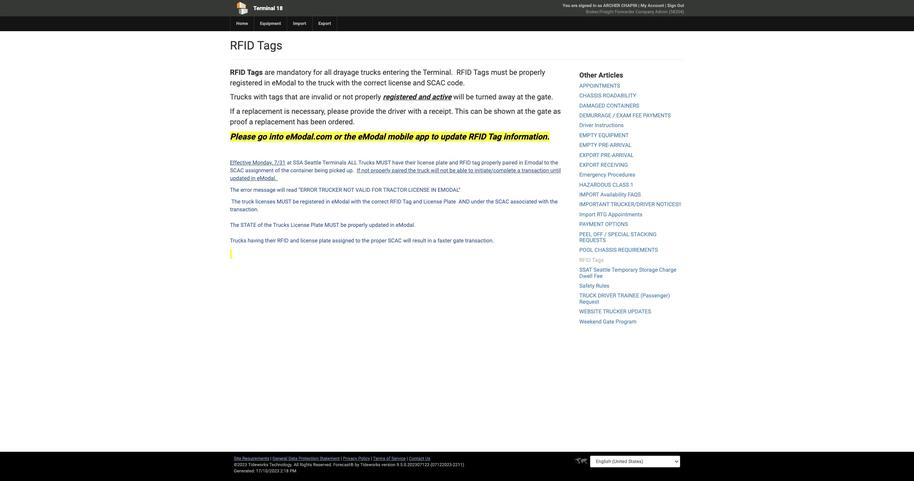 Task type: locate. For each thing, give the bounding box(es) containing it.
if inside "if not properly paired the truck will not be able to initiate/complete a transaction until updated in emodal."
[[357, 167, 360, 174]]

the for the state of the trucks license plate must be properly updated in emodal.
[[230, 222, 239, 228]]

0 vertical spatial correct
[[364, 79, 387, 87]]

at inside if a replacement is necessary, please provide the driver with a receipt. this can be shown at the gate as proof a replacement has been ordered.
[[517, 107, 523, 116]]

registered
[[230, 79, 263, 87], [383, 93, 416, 102], [300, 199, 325, 205]]

and inside are mandatory for all drayage trucks entering the terminal.  rfid tags must be properly registered in emodal to the truck with the correct license and scac code.
[[413, 79, 425, 87]]

1 horizontal spatial gate
[[537, 107, 552, 116]]

and up able
[[449, 160, 458, 166]]

1 vertical spatial paired
[[392, 167, 407, 174]]

the right under
[[486, 199, 494, 205]]

chassis up the damaged
[[580, 92, 602, 99]]

1 vertical spatial must
[[277, 199, 292, 205]]

gate
[[537, 107, 552, 116], [453, 238, 464, 244]]

active
[[432, 93, 452, 102]]

license inside at ssa seattle terminals all trucks must have their license plate and rfid tag properly paired in emodal to the scac assignment of the container being picked up.
[[417, 160, 434, 166]]

tags inside other articles appointments chassis roadability damaged containers demurrage / exam fee payments driver instructions empty equipment empty pre-arrival export pre-arrival export receiving emergency procedures hazardous class 1 import availability faqs important trucker/driver notices!! import rtg appointments payment options peel off / special stacking requests pool chassis requirements rfid tags ssat seattle temporary storage charge dwell fee safety rules truck driver trainee (passenger) request website trucker updates weekend gate program
[[592, 257, 604, 263]]

2 horizontal spatial license
[[417, 160, 434, 166]]

0 vertical spatial chassis
[[580, 92, 602, 99]]

export up 'export receiving' link on the right top of page
[[580, 152, 600, 158]]

0 horizontal spatial emodal
[[272, 79, 296, 87]]

plate down emodal"
[[444, 199, 456, 205]]

if inside if a replacement is necessary, please provide the driver with a receipt. this can be shown at the gate as proof a replacement has been ordered.
[[230, 107, 235, 116]]

0 horizontal spatial not
[[343, 93, 353, 102]]

their right having
[[265, 238, 276, 244]]

not left able
[[440, 167, 448, 174]]

0 horizontal spatial gate
[[453, 238, 464, 244]]

chassis down requests
[[595, 247, 617, 253]]

damaged containers link
[[580, 102, 640, 109]]

trucker up gate
[[603, 309, 627, 315]]

1 vertical spatial emodal.
[[396, 222, 416, 228]]

scac inside at ssa seattle terminals all trucks must have their license plate and rfid tag properly paired in emodal to the scac assignment of the container being picked up.
[[230, 167, 244, 174]]

plate down the state of the trucks license plate must be properly updated in emodal.
[[319, 238, 331, 244]]

this
[[455, 107, 469, 116]]

their right have
[[405, 160, 416, 166]]

1 horizontal spatial seattle
[[594, 267, 611, 273]]

and down license
[[413, 199, 422, 205]]

0 vertical spatial gate
[[537, 107, 552, 116]]

safety rules link
[[580, 283, 610, 289]]

faster
[[438, 238, 452, 244]]

1 vertical spatial of
[[258, 222, 263, 228]]

rfid
[[230, 39, 255, 52], [230, 68, 246, 77], [457, 68, 472, 77], [468, 132, 486, 142], [460, 160, 471, 166], [390, 199, 402, 205], [277, 238, 289, 244], [580, 257, 591, 263]]

1 horizontal spatial license
[[424, 199, 442, 205]]

privacy
[[343, 456, 357, 461]]

effective
[[230, 160, 251, 166]]

0 horizontal spatial transaction.
[[230, 206, 259, 213]]

0 horizontal spatial as
[[553, 107, 561, 116]]

import availability faqs link
[[580, 192, 641, 198]]

2:18
[[280, 469, 289, 474]]

properly
[[519, 68, 545, 77], [355, 93, 381, 102], [482, 160, 501, 166], [371, 167, 391, 174], [348, 222, 368, 228]]

1 horizontal spatial their
[[405, 160, 416, 166]]

1 horizontal spatial must
[[325, 222, 339, 228]]

not right up.
[[362, 167, 370, 174]]

seattle
[[304, 160, 321, 166], [594, 267, 611, 273]]

not for invalid
[[343, 93, 353, 102]]

0 vertical spatial empty
[[580, 132, 597, 138]]

plate down "error
[[311, 222, 323, 228]]

0 horizontal spatial /
[[605, 231, 607, 237]]

will left result
[[403, 238, 411, 244]]

tractor
[[383, 187, 407, 193]]

truck down all
[[318, 79, 335, 87]]

1 vertical spatial plate
[[311, 222, 323, 228]]

1 vertical spatial correct
[[372, 199, 389, 205]]

entering
[[383, 68, 409, 77]]

truck down error on the left top
[[242, 199, 254, 205]]

2 vertical spatial are
[[300, 93, 310, 102]]

containers
[[607, 102, 640, 109]]

0 horizontal spatial seattle
[[304, 160, 321, 166]]

0 vertical spatial at
[[517, 93, 523, 102]]

roadability
[[603, 92, 637, 99]]

2211)
[[453, 462, 464, 468]]

the down error on the left top
[[231, 199, 241, 205]]

the up license
[[408, 167, 416, 174]]

the down 7/31
[[281, 167, 289, 174]]

tag down shown
[[488, 132, 502, 142]]

1 horizontal spatial registered
[[300, 199, 325, 205]]

if for a
[[230, 107, 235, 116]]

home
[[236, 21, 248, 26]]

0 vertical spatial emodal.
[[257, 175, 277, 181]]

properly up for
[[371, 167, 391, 174]]

in down the error message will read "error trucker not valid for tractor license in emodal"
[[326, 199, 330, 205]]

2 horizontal spatial truck
[[417, 167, 430, 174]]

emergency
[[580, 172, 607, 178]]

1 vertical spatial as
[[553, 107, 561, 116]]

properly up initiate/complete
[[482, 160, 501, 166]]

chassis
[[580, 92, 602, 99], [595, 247, 617, 253]]

1 horizontal spatial plate
[[436, 160, 448, 166]]

2 vertical spatial license
[[301, 238, 318, 244]]

be right can
[[484, 107, 492, 116]]

2 vertical spatial truck
[[242, 199, 254, 205]]

transaction. up state on the top of page
[[230, 206, 259, 213]]

if
[[230, 107, 235, 116], [357, 167, 360, 174]]

empty down driver
[[580, 132, 597, 138]]

1 horizontal spatial emodal.
[[396, 222, 416, 228]]

tag inside the truck licenses must be registered in emodal with the correct rfid tag and license plate  and under the scac associated with the transaction.
[[403, 199, 412, 205]]

1 vertical spatial updated
[[369, 222, 389, 228]]

pre- down empty equipment link
[[599, 142, 610, 148]]

1 vertical spatial license
[[417, 160, 434, 166]]

2 horizontal spatial must
[[376, 160, 391, 166]]

paired down have
[[392, 167, 407, 174]]

under
[[471, 199, 485, 205]]

be left able
[[450, 167, 456, 174]]

0 vertical spatial must
[[376, 160, 391, 166]]

in inside at ssa seattle terminals all trucks must have their license plate and rfid tag properly paired in emodal to the scac assignment of the container being picked up.
[[519, 160, 523, 166]]

0 horizontal spatial must
[[277, 199, 292, 205]]

gate down gate.
[[537, 107, 552, 116]]

paired
[[503, 160, 518, 166], [392, 167, 407, 174]]

correct
[[364, 79, 387, 87], [372, 199, 389, 205]]

my account link
[[641, 3, 664, 8]]

trucks left having
[[230, 238, 246, 244]]

1 vertical spatial their
[[265, 238, 276, 244]]

rules
[[596, 283, 610, 289]]

to inside "if not properly paired the truck will not be able to initiate/complete a transaction until updated in emodal."
[[469, 167, 473, 174]]

0 vertical spatial license
[[388, 79, 411, 87]]

in down assignment
[[251, 175, 256, 181]]

0 vertical spatial if
[[230, 107, 235, 116]]

1 horizontal spatial if
[[357, 167, 360, 174]]

import left export link
[[293, 21, 306, 26]]

are right you
[[571, 3, 578, 8]]

are
[[571, 3, 578, 8], [265, 68, 275, 77], [300, 93, 310, 102]]

properly inside are mandatory for all drayage trucks entering the terminal.  rfid tags must be properly registered in emodal to the truck with the correct license and scac code.
[[519, 68, 545, 77]]

generated:
[[234, 469, 255, 474]]

assignment
[[245, 167, 274, 174]]

scac
[[427, 79, 445, 87], [230, 167, 244, 174], [495, 199, 509, 205], [388, 238, 402, 244]]

contact us link
[[409, 456, 431, 461]]

forecast®
[[333, 462, 354, 468]]

/ right 'off'
[[605, 231, 607, 237]]

to inside are mandatory for all drayage trucks entering the terminal.  rfid tags must be properly registered in emodal to the truck with the correct license and scac code.
[[298, 79, 304, 87]]

must down read
[[277, 199, 292, 205]]

the inside the truck licenses must be registered in emodal with the correct rfid tag and license plate  and under the scac associated with the transaction.
[[231, 199, 241, 205]]

1 vertical spatial chassis
[[595, 247, 617, 253]]

license down entering
[[388, 79, 411, 87]]

0 horizontal spatial license
[[291, 222, 310, 228]]

(07122023-
[[431, 462, 453, 468]]

import inside other articles appointments chassis roadability damaged containers demurrage / exam fee payments driver instructions empty equipment empty pre-arrival export pre-arrival export receiving emergency procedures hazardous class 1 import availability faqs important trucker/driver notices!! import rtg appointments payment options peel off / special stacking requests pool chassis requirements rfid tags ssat seattle temporary storage charge dwell fee safety rules truck driver trainee (passenger) request website trucker updates weekend gate program
[[580, 211, 596, 218]]

(passenger)
[[641, 293, 670, 299]]

transaction
[[522, 167, 549, 174]]

the up information.
[[525, 107, 536, 116]]

demurrage
[[580, 112, 612, 119]]

1 horizontal spatial paired
[[503, 160, 518, 166]]

ordered.
[[328, 118, 355, 126]]

/ left exam
[[613, 112, 615, 119]]

license down "error
[[291, 222, 310, 228]]

0 vertical spatial arrival
[[610, 142, 632, 148]]

trucker inside other articles appointments chassis roadability damaged containers demurrage / exam fee payments driver instructions empty equipment empty pre-arrival export pre-arrival export receiving emergency procedures hazardous class 1 import availability faqs important trucker/driver notices!! import rtg appointments payment options peel off / special stacking requests pool chassis requirements rfid tags ssat seattle temporary storage charge dwell fee safety rules truck driver trainee (passenger) request website trucker updates weekend gate program
[[603, 309, 627, 315]]

0 vertical spatial transaction.
[[230, 206, 259, 213]]

the for the error message will read "error trucker not valid for tractor license in emodal"
[[230, 187, 239, 193]]

a right proof
[[249, 118, 253, 126]]

up.
[[347, 167, 354, 174]]

| up 9.5.0.202307122
[[407, 456, 408, 461]]

1 vertical spatial import
[[580, 211, 596, 218]]

by
[[355, 462, 359, 468]]

0 vertical spatial trucker
[[319, 187, 342, 193]]

license inside the truck licenses must be registered in emodal with the correct rfid tag and license plate  and under the scac associated with the transaction.
[[424, 199, 442, 205]]

1 vertical spatial or
[[334, 132, 342, 142]]

the inside "if not properly paired the truck will not be able to initiate/complete a transaction until updated in emodal."
[[408, 167, 416, 174]]

updated up error on the left top
[[230, 175, 250, 181]]

and up trucks with tags that are invalid or not properly registered and active will be turned away at the gate. at the top of page
[[413, 79, 425, 87]]

export up emergency
[[580, 162, 600, 168]]

2 vertical spatial at
[[287, 160, 292, 166]]

0 horizontal spatial truck
[[242, 199, 254, 205]]

as down gate.
[[553, 107, 561, 116]]

trucks up proof
[[230, 93, 252, 102]]

0 horizontal spatial registered
[[230, 79, 263, 87]]

be right must
[[509, 68, 517, 77]]

peel off / special stacking requests link
[[580, 231, 657, 243]]

1 vertical spatial export
[[580, 162, 600, 168]]

0 vertical spatial export
[[580, 152, 600, 158]]

(58204)
[[669, 9, 684, 14]]

1 horizontal spatial updated
[[369, 222, 389, 228]]

emodal down provide
[[358, 132, 386, 142]]

0 vertical spatial tag
[[488, 132, 502, 142]]

the down valid
[[363, 199, 370, 205]]

2 vertical spatial of
[[387, 456, 391, 461]]

to inside at ssa seattle terminals all trucks must have their license plate and rfid tag properly paired in emodal to the scac assignment of the container being picked up.
[[545, 160, 549, 166]]

have
[[392, 160, 404, 166]]

0 horizontal spatial updated
[[230, 175, 250, 181]]

2 vertical spatial must
[[325, 222, 339, 228]]

please go into emodal.com or the emodal mobile app to update rfid tag information.
[[230, 132, 550, 142]]

scac inside are mandatory for all drayage trucks entering the terminal.  rfid tags must be properly registered in emodal to the truck with the correct license and scac code.
[[427, 79, 445, 87]]

emergency procedures link
[[580, 172, 636, 178]]

in right result
[[428, 238, 432, 244]]

sign out link
[[668, 3, 684, 8]]

ssat seattle temporary storage charge dwell fee link
[[580, 267, 677, 279]]

0 vertical spatial license
[[424, 199, 442, 205]]

be
[[509, 68, 517, 77], [466, 93, 474, 102], [484, 107, 492, 116], [450, 167, 456, 174], [293, 199, 299, 205], [341, 222, 347, 228]]

must
[[491, 68, 508, 77]]

in inside you are signed in as archer chapin | my account | sign out broker/freight forwarder company admin (58204)
[[593, 3, 597, 8]]

or right 'invalid' at the left of page
[[334, 93, 341, 102]]

been
[[311, 118, 326, 126]]

0 horizontal spatial emodal.
[[257, 175, 277, 181]]

as inside you are signed in as archer chapin | my account | sign out broker/freight forwarder company admin (58204)
[[598, 3, 602, 8]]

to right able
[[469, 167, 473, 174]]

to
[[298, 79, 304, 87], [431, 132, 438, 142], [545, 160, 549, 166], [469, 167, 473, 174], [356, 238, 361, 244]]

seattle inside other articles appointments chassis roadability damaged containers demurrage / exam fee payments driver instructions empty equipment empty pre-arrival export pre-arrival export receiving emergency procedures hazardous class 1 import availability faqs important trucker/driver notices!! import rtg appointments payment options peel off / special stacking requests pool chassis requirements rfid tags ssat seattle temporary storage charge dwell fee safety rules truck driver trainee (passenger) request website trucker updates weekend gate program
[[594, 267, 611, 273]]

if up proof
[[230, 107, 235, 116]]

trucks inside at ssa seattle terminals all trucks must have their license plate and rfid tag properly paired in emodal to the scac assignment of the container being picked up.
[[359, 160, 375, 166]]

or down the ordered. at the left top of the page
[[334, 132, 342, 142]]

1 vertical spatial rfid tags
[[230, 68, 263, 77]]

site
[[234, 456, 241, 461]]

1 export from the top
[[580, 152, 600, 158]]

emodal down the error message will read "error trucker not valid for tractor license in emodal"
[[332, 199, 350, 205]]

import
[[293, 21, 306, 26], [580, 211, 596, 218]]

read
[[286, 187, 297, 193]]

gate inside if a replacement is necessary, please provide the driver with a receipt. this can be shown at the gate as proof a replacement has been ordered.
[[537, 107, 552, 116]]

|
[[639, 3, 640, 8], [665, 3, 666, 8], [270, 456, 272, 461], [341, 456, 342, 461], [371, 456, 372, 461], [407, 456, 408, 461]]

emodal. down assignment
[[257, 175, 277, 181]]

license down app
[[417, 160, 434, 166]]

website
[[580, 309, 602, 315]]

1 empty from the top
[[580, 132, 597, 138]]

as
[[598, 3, 602, 8], [553, 107, 561, 116]]

driver
[[388, 107, 406, 116]]

replacement down tags
[[242, 107, 282, 116]]

2 vertical spatial the
[[230, 222, 239, 228]]

0 horizontal spatial tag
[[403, 199, 412, 205]]

0 vertical spatial registered
[[230, 79, 263, 87]]

rfid inside the truck licenses must be registered in emodal with the correct rfid tag and license plate  and under the scac associated with the transaction.
[[390, 199, 402, 205]]

1 horizontal spatial tag
[[488, 132, 502, 142]]

pre- down empty pre-arrival 'link'
[[601, 152, 612, 158]]

1 vertical spatial seattle
[[594, 267, 611, 273]]

at left ssa
[[287, 160, 292, 166]]

plate inside at ssa seattle terminals all trucks must have their license plate and rfid tag properly paired in emodal to the scac assignment of the container being picked up.
[[436, 160, 448, 166]]

1 vertical spatial empty
[[580, 142, 597, 148]]

rights
[[300, 462, 312, 468]]

tags
[[257, 39, 283, 52], [247, 68, 263, 77], [474, 68, 489, 77], [592, 257, 604, 263]]

emodal down mandatory at top
[[272, 79, 296, 87]]

properly inside at ssa seattle terminals all trucks must have their license plate and rfid tag properly paired in emodal to the scac assignment of the container being picked up.
[[482, 160, 501, 166]]

the for the truck licenses must be registered in emodal with the correct rfid tag and license plate  and under the scac associated with the transaction.
[[231, 199, 241, 205]]

tag
[[488, 132, 502, 142], [403, 199, 412, 205]]

1 vertical spatial if
[[357, 167, 360, 174]]

plate up emodal"
[[436, 160, 448, 166]]

paired up initiate/complete
[[503, 160, 518, 166]]

trucks right all
[[359, 160, 375, 166]]

1 horizontal spatial trucker
[[603, 309, 627, 315]]

2 horizontal spatial of
[[387, 456, 391, 461]]

1 vertical spatial at
[[517, 107, 523, 116]]

0 vertical spatial truck
[[318, 79, 335, 87]]

go
[[257, 132, 267, 142]]

not up provide
[[343, 93, 353, 102]]

updated up proper
[[369, 222, 389, 228]]

shown
[[494, 107, 515, 116]]

has
[[297, 118, 309, 126]]

receipt.
[[429, 107, 453, 116]]

must left have
[[376, 160, 391, 166]]

1 horizontal spatial truck
[[318, 79, 335, 87]]

in inside "if not properly paired the truck will not be able to initiate/complete a transaction until updated in emodal."
[[251, 175, 256, 181]]

being
[[315, 167, 328, 174]]

requirements
[[618, 247, 658, 253]]

be inside are mandatory for all drayage trucks entering the terminal.  rfid tags must be properly registered in emodal to the truck with the correct license and scac code.
[[509, 68, 517, 77]]

are left mandatory at top
[[265, 68, 275, 77]]

plate inside the truck licenses must be registered in emodal with the correct rfid tag and license plate  and under the scac associated with the transaction.
[[444, 199, 456, 205]]

scac up active
[[427, 79, 445, 87]]

0 horizontal spatial their
[[265, 238, 276, 244]]

gate right faster
[[453, 238, 464, 244]]

you
[[563, 3, 570, 8]]

0 horizontal spatial import
[[293, 21, 306, 26]]

and inside at ssa seattle terminals all trucks must have their license plate and rfid tag properly paired in emodal to the scac assignment of the container being picked up.
[[449, 160, 458, 166]]

1 horizontal spatial as
[[598, 3, 602, 8]]

trucker left not
[[319, 187, 342, 193]]

truck up license
[[417, 167, 430, 174]]

in down the truck licenses must be registered in emodal with the correct rfid tag and license plate  and under the scac associated with the transaction.
[[390, 222, 395, 228]]

1 vertical spatial transaction.
[[465, 238, 494, 244]]

broker/freight
[[586, 9, 614, 14]]

1 vertical spatial plate
[[319, 238, 331, 244]]

empty equipment link
[[580, 132, 629, 138]]

1 horizontal spatial license
[[388, 79, 411, 87]]

0 vertical spatial rfid tags
[[230, 39, 283, 52]]

code.
[[447, 79, 465, 87]]

0 vertical spatial their
[[405, 160, 416, 166]]

1 horizontal spatial /
[[613, 112, 615, 119]]

license down in
[[424, 199, 442, 205]]

0 vertical spatial the
[[230, 187, 239, 193]]

seattle inside at ssa seattle terminals all trucks must have their license plate and rfid tag properly paired in emodal to the scac assignment of the container being picked up.
[[304, 160, 321, 166]]

transaction. inside the truck licenses must be registered in emodal with the correct rfid tag and license plate  and under the scac associated with the transaction.
[[230, 206, 259, 213]]

pre-
[[599, 142, 610, 148], [601, 152, 612, 158]]

of right state on the top of page
[[258, 222, 263, 228]]

rfid inside are mandatory for all drayage trucks entering the terminal.  rfid tags must be properly registered in emodal to the truck with the correct license and scac code.
[[457, 68, 472, 77]]

the down for
[[306, 79, 316, 87]]

assigned
[[332, 238, 354, 244]]

requirements
[[242, 456, 269, 461]]

2 rfid tags from the top
[[230, 68, 263, 77]]

0 vertical spatial import
[[293, 21, 306, 26]]

correct down for
[[372, 199, 389, 205]]

arrival
[[610, 142, 632, 148], [612, 152, 634, 158]]

you are signed in as archer chapin | my account | sign out broker/freight forwarder company admin (58204)
[[563, 3, 684, 14]]

license
[[424, 199, 442, 205], [291, 222, 310, 228]]

demurrage / exam fee payments link
[[580, 112, 671, 119]]

be up can
[[466, 93, 474, 102]]

terms
[[373, 456, 385, 461]]

0 vertical spatial pre-
[[599, 142, 610, 148]]

1 vertical spatial trucker
[[603, 309, 627, 315]]

not for truck
[[440, 167, 448, 174]]

a up proof
[[236, 107, 240, 116]]

2 vertical spatial emodal
[[332, 199, 350, 205]]

truck inside are mandatory for all drayage trucks entering the terminal.  rfid tags must be properly registered in emodal to the truck with the correct license and scac code.
[[318, 79, 335, 87]]

in inside are mandatory for all drayage trucks entering the terminal.  rfid tags must be properly registered in emodal to the truck with the correct license and scac code.
[[264, 79, 270, 87]]

seattle up being
[[304, 160, 321, 166]]

with down valid
[[351, 199, 361, 205]]

trainee
[[618, 293, 639, 299]]

1 vertical spatial emodal
[[358, 132, 386, 142]]

paired inside "if not properly paired the truck will not be able to initiate/complete a transaction until updated in emodal."
[[392, 167, 407, 174]]

at right away
[[517, 93, 523, 102]]

stacking
[[631, 231, 657, 237]]

the left state on the top of page
[[230, 222, 239, 228]]

0 vertical spatial plate
[[444, 199, 456, 205]]

0 vertical spatial seattle
[[304, 160, 321, 166]]

into
[[269, 132, 283, 142]]

exam
[[617, 112, 631, 119]]



Task type: vqa. For each thing, say whether or not it's contained in the screenshot.
the right T18
no



Task type: describe. For each thing, give the bounding box(es) containing it.
rtg
[[597, 211, 607, 218]]

program
[[616, 318, 637, 325]]

emodal
[[525, 160, 543, 166]]

a left faster
[[433, 238, 436, 244]]

must inside the truck licenses must be registered in emodal with the correct rfid tag and license plate  and under the scac associated with the transaction.
[[277, 199, 292, 205]]

admin
[[655, 9, 668, 14]]

necessary, please
[[292, 107, 349, 116]]

tags inside are mandatory for all drayage trucks entering the terminal.  rfid tags must be properly registered in emodal to the truck with the correct license and scac code.
[[474, 68, 489, 77]]

mandatory
[[277, 68, 312, 77]]

truck driver trainee (passenger) request link
[[580, 293, 670, 305]]

license inside are mandatory for all drayage trucks entering the terminal.  rfid tags must be properly registered in emodal to the truck with the correct license and scac code.
[[388, 79, 411, 87]]

emodal"
[[438, 187, 461, 193]]

will inside "if not properly paired the truck will not be able to initiate/complete a transaction until updated in emodal."
[[431, 167, 439, 174]]

the down drayage
[[352, 79, 362, 87]]

rfid inside at ssa seattle terminals all trucks must have their license plate and rfid tag properly paired in emodal to the scac assignment of the container being picked up.
[[460, 160, 471, 166]]

gate.
[[537, 93, 553, 102]]

out
[[677, 3, 684, 8]]

of inside at ssa seattle terminals all trucks must have their license plate and rfid tag properly paired in emodal to the scac assignment of the container being picked up.
[[275, 167, 280, 174]]

payments
[[643, 112, 671, 119]]

us
[[425, 456, 431, 461]]

is
[[284, 107, 290, 116]]

to right app
[[431, 132, 438, 142]]

0 horizontal spatial plate
[[319, 238, 331, 244]]

proof
[[230, 118, 247, 126]]

17/10/2023
[[256, 469, 279, 474]]

9.5.0.202307122
[[397, 462, 430, 468]]

0 horizontal spatial plate
[[311, 222, 323, 228]]

emodal.com
[[285, 132, 332, 142]]

invalid
[[312, 93, 332, 102]]

all
[[294, 462, 299, 468]]

with inside are mandatory for all drayage trucks entering the terminal.  rfid tags must be properly registered in emodal to the truck with the correct license and scac code.
[[336, 79, 350, 87]]

export receiving link
[[580, 162, 628, 168]]

the left driver
[[376, 107, 386, 116]]

"error
[[299, 187, 317, 193]]

2 export from the top
[[580, 162, 600, 168]]

export
[[318, 21, 331, 26]]

must inside at ssa seattle terminals all trucks must have their license plate and rfid tag properly paired in emodal to the scac assignment of the container being picked up.
[[376, 160, 391, 166]]

1 horizontal spatial are
[[300, 93, 310, 102]]

registered inside are mandatory for all drayage trucks entering the terminal.  rfid tags must be properly registered in emodal to the truck with the correct license and scac code.
[[230, 79, 263, 87]]

scac inside the truck licenses must be registered in emodal with the correct rfid tag and license plate  and under the scac associated with the transaction.
[[495, 199, 509, 205]]

weekend
[[580, 318, 602, 325]]

and left active
[[418, 93, 430, 102]]

emodal. inside "if not properly paired the truck will not be able to initiate/complete a transaction until updated in emodal."
[[257, 175, 277, 181]]

properly up the trucks having their rfid and license plate assigned to the proper scac will result in a faster gate transaction.
[[348, 222, 368, 228]]

export pre-arrival link
[[580, 152, 634, 158]]

for
[[313, 68, 322, 77]]

for
[[372, 187, 382, 193]]

terminal 18
[[253, 5, 283, 11]]

home link
[[230, 16, 254, 31]]

terminal
[[253, 5, 275, 11]]

1
[[631, 182, 634, 188]]

pm
[[290, 469, 296, 474]]

data
[[289, 456, 298, 461]]

trucks down licenses
[[273, 222, 289, 228]]

at inside at ssa seattle terminals all trucks must have their license plate and rfid tag properly paired in emodal to the scac assignment of the container being picked up.
[[287, 160, 292, 166]]

trucker/driver
[[611, 201, 655, 208]]

0 vertical spatial /
[[613, 112, 615, 119]]

export link
[[312, 16, 337, 31]]

0 horizontal spatial of
[[258, 222, 263, 228]]

and inside the truck licenses must be registered in emodal with the correct rfid tag and license plate  and under the scac associated with the transaction.
[[413, 199, 422, 205]]

of inside the site requirements | general data protection statement | privacy policy | terms of service | contact us ©2023 tideworks technology. all rights reserved. forecast® by tideworks version 9.5.0.202307122 (07122023-2211) generated: 17/10/2023 2:18 pm
[[387, 456, 391, 461]]

| left sign
[[665, 3, 666, 8]]

trucks having their rfid and license plate assigned to the proper scac will result in a faster gate transaction.
[[230, 238, 494, 244]]

class
[[613, 182, 629, 188]]

| left my in the right of the page
[[639, 3, 640, 8]]

with left tags
[[254, 93, 267, 102]]

hazardous
[[580, 182, 611, 188]]

until
[[551, 167, 561, 174]]

important
[[580, 201, 610, 208]]

tideworks
[[360, 462, 381, 468]]

1 horizontal spatial not
[[362, 167, 370, 174]]

hazardous class 1 link
[[580, 182, 634, 188]]

chapin
[[621, 3, 638, 8]]

0 horizontal spatial trucker
[[319, 187, 342, 193]]

will left read
[[277, 187, 285, 193]]

gate for the
[[537, 107, 552, 116]]

if for not
[[357, 167, 360, 174]]

the right entering
[[411, 68, 421, 77]]

appointments
[[580, 83, 620, 89]]

the down the ordered. at the left top of the page
[[344, 132, 356, 142]]

important trucker/driver notices!! link
[[580, 201, 682, 208]]

truck inside "if not properly paired the truck will not be able to initiate/complete a transaction until updated in emodal."
[[417, 167, 430, 174]]

the right associated
[[550, 199, 558, 205]]

other
[[580, 71, 597, 79]]

sign
[[668, 3, 676, 8]]

proper
[[371, 238, 387, 244]]

payment options link
[[580, 221, 628, 227]]

©2023 tideworks
[[234, 462, 268, 468]]

off
[[594, 231, 603, 237]]

fee
[[594, 273, 603, 279]]

in inside the truck licenses must be registered in emodal with the correct rfid tag and license plate  and under the scac associated with the transaction.
[[326, 199, 330, 205]]

faqs
[[628, 192, 641, 198]]

at ssa seattle terminals all trucks must have their license plate and rfid tag properly paired in emodal to the scac assignment of the container being picked up.
[[230, 160, 558, 174]]

protection
[[299, 456, 319, 461]]

the left proper
[[362, 238, 370, 244]]

scac right proper
[[388, 238, 402, 244]]

trucks with tags that are invalid or not properly registered and active will be turned away at the gate.
[[230, 93, 553, 102]]

are inside you are signed in as archer chapin | my account | sign out broker/freight forwarder company admin (58204)
[[571, 3, 578, 8]]

1 vertical spatial replacement
[[255, 118, 295, 126]]

and down the state of the trucks license plate must be properly updated in emodal.
[[290, 238, 299, 244]]

1 vertical spatial /
[[605, 231, 607, 237]]

import
[[580, 192, 599, 198]]

properly up provide
[[355, 93, 381, 102]]

1 vertical spatial pre-
[[601, 152, 612, 158]]

options
[[605, 221, 628, 227]]

will down code.
[[454, 93, 464, 102]]

| up forecast®
[[341, 456, 342, 461]]

charge
[[659, 267, 677, 273]]

not
[[344, 187, 354, 193]]

updated inside "if not properly paired the truck will not be able to initiate/complete a transaction until updated in emodal."
[[230, 175, 250, 181]]

0 vertical spatial replacement
[[242, 107, 282, 116]]

as inside if a replacement is necessary, please provide the driver with a receipt. this can be shown at the gate as proof a replacement has been ordered.
[[553, 107, 561, 116]]

2 empty from the top
[[580, 142, 597, 148]]

the left gate.
[[525, 93, 535, 102]]

1 vertical spatial license
[[291, 222, 310, 228]]

0 vertical spatial or
[[334, 93, 341, 102]]

safety
[[580, 283, 595, 289]]

1 horizontal spatial transaction.
[[465, 238, 494, 244]]

my
[[641, 3, 647, 8]]

correct inside the truck licenses must be registered in emodal with the correct rfid tag and license plate  and under the scac associated with the transaction.
[[372, 199, 389, 205]]

| left general
[[270, 456, 272, 461]]

please
[[230, 132, 255, 142]]

the up the until
[[551, 160, 558, 166]]

emodal inside are mandatory for all drayage trucks entering the terminal.  rfid tags must be properly registered in emodal to the truck with the correct license and scac code.
[[272, 79, 296, 87]]

signed
[[579, 3, 592, 8]]

driver instructions link
[[580, 122, 624, 128]]

site requirements | general data protection statement | privacy policy | terms of service | contact us ©2023 tideworks technology. all rights reserved. forecast® by tideworks version 9.5.0.202307122 (07122023-2211) generated: 17/10/2023 2:18 pm
[[234, 456, 464, 474]]

properly inside "if not properly paired the truck will not be able to initiate/complete a transaction until updated in emodal."
[[371, 167, 391, 174]]

instructions
[[595, 122, 624, 128]]

paired inside at ssa seattle terminals all trucks must have their license plate and rfid tag properly paired in emodal to the scac assignment of the container being picked up.
[[503, 160, 518, 166]]

the right state on the top of page
[[264, 222, 272, 228]]

1 vertical spatial arrival
[[612, 152, 634, 158]]

availability
[[601, 192, 627, 198]]

if not properly paired the truck will not be able to initiate/complete a transaction until updated in emodal.
[[230, 167, 561, 181]]

be inside if a replacement is necessary, please provide the driver with a receipt. this can be shown at the gate as proof a replacement has been ordered.
[[484, 107, 492, 116]]

updates
[[628, 309, 651, 315]]

pool
[[580, 247, 593, 253]]

privacy policy link
[[343, 456, 370, 461]]

to right assigned
[[356, 238, 361, 244]]

| up tideworks on the bottom of page
[[371, 456, 372, 461]]

a inside "if not properly paired the truck will not be able to initiate/complete a transaction until updated in emodal."
[[518, 167, 521, 174]]

weekend gate program link
[[580, 318, 637, 325]]

emodal inside the truck licenses must be registered in emodal with the correct rfid tag and license plate  and under the scac associated with the transaction.
[[332, 199, 350, 205]]

fee
[[633, 112, 642, 119]]

effective monday, 7/31
[[230, 160, 286, 166]]

be up assigned
[[341, 222, 347, 228]]

7/31
[[274, 160, 286, 166]]

container
[[291, 167, 313, 174]]

be inside the truck licenses must be registered in emodal with the correct rfid tag and license plate  and under the scac associated with the transaction.
[[293, 199, 299, 205]]

ssa
[[293, 160, 303, 166]]

their inside at ssa seattle terminals all trucks must have their license plate and rfid tag properly paired in emodal to the scac assignment of the container being picked up.
[[405, 160, 416, 166]]

be inside "if not properly paired the truck will not be able to initiate/complete a transaction until updated in emodal."
[[450, 167, 456, 174]]

with inside if a replacement is necessary, please provide the driver with a receipt. this can be shown at the gate as proof a replacement has been ordered.
[[408, 107, 422, 116]]

version
[[382, 462, 396, 468]]

correct inside are mandatory for all drayage trucks entering the terminal.  rfid tags must be properly registered in emodal to the truck with the correct license and scac code.
[[364, 79, 387, 87]]

rfid inside other articles appointments chassis roadability damaged containers demurrage / exam fee payments driver instructions empty equipment empty pre-arrival export pre-arrival export receiving emergency procedures hazardous class 1 import availability faqs important trucker/driver notices!! import rtg appointments payment options peel off / special stacking requests pool chassis requirements rfid tags ssat seattle temporary storage charge dwell fee safety rules truck driver trainee (passenger) request website trucker updates weekend gate program
[[580, 257, 591, 263]]

1 rfid tags from the top
[[230, 39, 283, 52]]

the state of the trucks license plate must be properly updated in emodal.
[[230, 222, 416, 228]]

that
[[285, 93, 298, 102]]

terms of service link
[[373, 456, 406, 461]]

tag for and
[[403, 199, 412, 205]]

with right associated
[[539, 199, 549, 205]]

message
[[253, 187, 276, 193]]

tag for information.
[[488, 132, 502, 142]]

empty pre-arrival link
[[580, 142, 632, 148]]

associated
[[511, 199, 537, 205]]

truck inside the truck licenses must be registered in emodal with the correct rfid tag and license plate  and under the scac associated with the transaction.
[[242, 199, 254, 205]]

gate for faster
[[453, 238, 464, 244]]

equipment
[[599, 132, 629, 138]]

registered inside the truck licenses must be registered in emodal with the correct rfid tag and license plate  and under the scac associated with the transaction.
[[300, 199, 325, 205]]

a left receipt.
[[424, 107, 427, 116]]

app
[[415, 132, 429, 142]]

are inside are mandatory for all drayage trucks entering the terminal.  rfid tags must be properly registered in emodal to the truck with the correct license and scac code.
[[265, 68, 275, 77]]

trucks
[[361, 68, 381, 77]]

2 horizontal spatial registered
[[383, 93, 416, 102]]

2 horizontal spatial emodal
[[358, 132, 386, 142]]

general
[[273, 456, 287, 461]]



